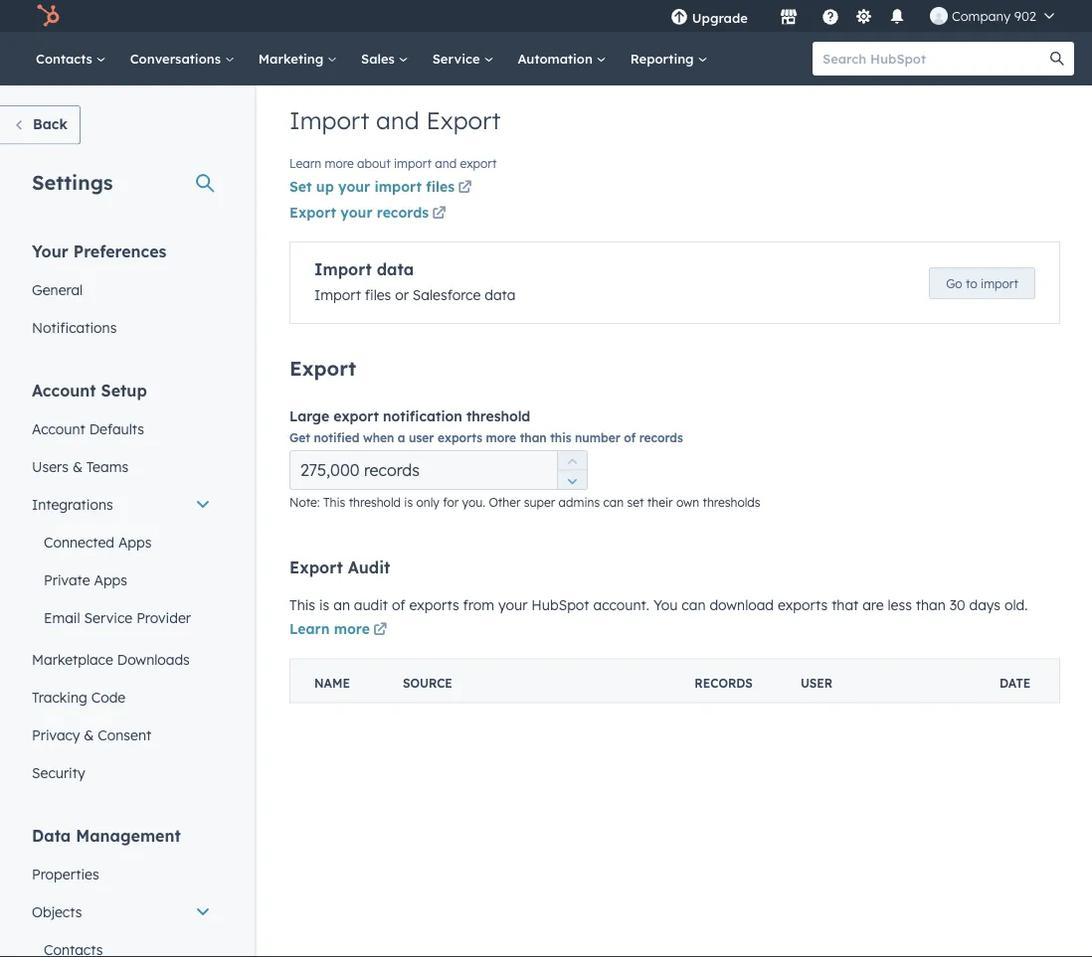 Task type: describe. For each thing, give the bounding box(es) containing it.
2 vertical spatial import
[[981, 276, 1019, 291]]

upgrade image
[[670, 9, 688, 27]]

hubspot
[[531, 597, 589, 614]]

notifications button
[[880, 0, 914, 32]]

account.
[[593, 597, 650, 614]]

you
[[653, 597, 678, 614]]

marketplace downloads
[[32, 651, 190, 668]]

settings
[[32, 170, 113, 194]]

your preferences element
[[20, 240, 223, 347]]

records
[[695, 676, 753, 691]]

of inside large export notification threshold get notified when a user exports more than this number of records
[[624, 430, 636, 445]]

hubspot image
[[36, 4, 60, 28]]

set up your import files link
[[289, 177, 476, 200]]

import for import data import files or salesforce data
[[314, 260, 372, 280]]

large
[[289, 408, 329, 425]]

learn more link
[[289, 619, 391, 643]]

sales
[[361, 50, 399, 67]]

exports left that
[[778, 597, 828, 614]]

objects
[[32, 904, 82, 921]]

properties
[[32, 866, 99, 883]]

your preferences
[[32, 241, 167, 261]]

more for learn more
[[334, 621, 370, 638]]

private apps link
[[20, 562, 223, 599]]

2 vertical spatial your
[[498, 597, 528, 614]]

connected apps
[[44, 534, 152, 551]]

hubspot link
[[24, 4, 75, 28]]

note: this threshold is only for you. other super admins can set their own thresholds
[[289, 495, 761, 510]]

your
[[32, 241, 68, 261]]

go to import link
[[929, 268, 1036, 299]]

learn for learn more about import and export
[[289, 156, 321, 171]]

1 vertical spatial and
[[435, 156, 457, 171]]

source
[[403, 676, 452, 691]]

files inside import data import files or salesforce data
[[365, 286, 391, 304]]

go
[[946, 276, 963, 291]]

setup
[[101, 381, 147, 400]]

more for learn more about import and export
[[325, 156, 354, 171]]

learn more
[[289, 621, 370, 638]]

integrations
[[32, 496, 113, 513]]

privacy & consent
[[32, 727, 151, 744]]

large export notification threshold get notified when a user exports more than this number of records
[[289, 408, 683, 445]]

marketing link
[[247, 32, 349, 86]]

settings link
[[851, 5, 876, 26]]

export for export your records
[[289, 203, 336, 221]]

users & teams
[[32, 458, 128, 476]]

apps for private apps
[[94, 571, 127, 589]]

import for files
[[375, 178, 422, 195]]

private
[[44, 571, 90, 589]]

more inside large export notification threshold get notified when a user exports more than this number of records
[[486, 430, 516, 445]]

back link
[[0, 105, 80, 145]]

integrations button
[[20, 486, 223, 524]]

set
[[627, 495, 644, 510]]

menu containing company 902
[[656, 0, 1068, 32]]

company 902
[[952, 7, 1037, 24]]

their
[[647, 495, 673, 510]]

0 vertical spatial data
[[377, 260, 414, 280]]

account defaults
[[32, 420, 144, 438]]

user
[[801, 676, 833, 691]]

salesforce
[[413, 286, 481, 304]]

Large export notification threshold text field
[[289, 451, 588, 490]]

audit
[[354, 597, 388, 614]]

& for users
[[72, 458, 83, 476]]

contacts link
[[24, 32, 118, 86]]

management
[[76, 826, 181, 846]]

connected
[[44, 534, 114, 551]]

tracking code link
[[20, 679, 223, 717]]

are
[[863, 597, 884, 614]]

account setup element
[[20, 380, 223, 792]]

code
[[91, 689, 126, 706]]

search image
[[1050, 52, 1064, 66]]

settings image
[[855, 8, 873, 26]]

from
[[463, 597, 494, 614]]

account for account setup
[[32, 381, 96, 400]]

import for import and export
[[289, 105, 369, 135]]

back
[[33, 115, 68, 133]]

notification
[[383, 408, 462, 425]]

account for account defaults
[[32, 420, 85, 438]]

properties link
[[20, 856, 223, 894]]

old.
[[1005, 597, 1028, 614]]

privacy
[[32, 727, 80, 744]]

1 horizontal spatial data
[[485, 286, 516, 304]]

this is an audit of exports from your hubspot account. you can download exports that are less than 30 days old.
[[289, 597, 1028, 614]]

export audit
[[289, 558, 390, 578]]

0 horizontal spatial link opens in a new window image
[[373, 619, 387, 643]]

help button
[[814, 0, 847, 32]]

for
[[443, 495, 459, 510]]

marketing
[[258, 50, 327, 67]]

apps for connected apps
[[118, 534, 152, 551]]

reporting
[[630, 50, 698, 67]]

up
[[316, 178, 334, 195]]

export down service link
[[426, 105, 501, 135]]

902
[[1014, 7, 1037, 24]]

1 horizontal spatial service
[[432, 50, 484, 67]]

0 horizontal spatial and
[[376, 105, 419, 135]]

0 vertical spatial your
[[338, 178, 370, 195]]

tracking code
[[32, 689, 126, 706]]

export your records link
[[289, 202, 450, 226]]

objects button
[[20, 894, 223, 932]]

0 vertical spatial export
[[460, 156, 497, 171]]

records inside large export notification threshold get notified when a user exports more than this number of records
[[639, 430, 683, 445]]

number
[[575, 430, 620, 445]]

link opens in a new window image inside the export your records link
[[432, 207, 446, 221]]

super
[[524, 495, 555, 510]]

about
[[357, 156, 391, 171]]

date
[[1000, 676, 1031, 691]]

notifications image
[[888, 9, 906, 27]]



Task type: vqa. For each thing, say whether or not it's contained in the screenshot.
all
no



Task type: locate. For each thing, give the bounding box(es) containing it.
1 horizontal spatial can
[[682, 597, 706, 614]]

your
[[338, 178, 370, 195], [341, 203, 373, 221], [498, 597, 528, 614]]

1 horizontal spatial threshold
[[466, 408, 531, 425]]

learn up the name
[[289, 621, 330, 638]]

general
[[32, 281, 83, 298]]

apps
[[118, 534, 152, 551], [94, 571, 127, 589]]

set up your import files
[[289, 178, 455, 195]]

1 vertical spatial files
[[365, 286, 391, 304]]

0 horizontal spatial than
[[520, 430, 547, 445]]

0 vertical spatial import
[[289, 105, 369, 135]]

company
[[952, 7, 1011, 24]]

service right sales link
[[432, 50, 484, 67]]

1 vertical spatial export
[[334, 408, 379, 425]]

threshold right notification
[[466, 408, 531, 425]]

and
[[376, 105, 419, 135], [435, 156, 457, 171]]

files left or
[[365, 286, 391, 304]]

1 vertical spatial is
[[319, 597, 330, 614]]

more down the an
[[334, 621, 370, 638]]

learn up set
[[289, 156, 321, 171]]

1 vertical spatial your
[[341, 203, 373, 221]]

0 vertical spatial learn
[[289, 156, 321, 171]]

0 horizontal spatial can
[[603, 495, 624, 510]]

0 vertical spatial and
[[376, 105, 419, 135]]

data up or
[[377, 260, 414, 280]]

0 horizontal spatial files
[[365, 286, 391, 304]]

import down export your records
[[314, 260, 372, 280]]

link opens in a new window image inside learn more link
[[373, 624, 387, 638]]

1 account from the top
[[32, 381, 96, 400]]

2 learn from the top
[[289, 621, 330, 638]]

conversations
[[130, 50, 225, 67]]

tracking
[[32, 689, 87, 706]]

when
[[363, 430, 394, 445]]

0 vertical spatial import
[[394, 156, 432, 171]]

records right 'number'
[[639, 430, 683, 445]]

0 horizontal spatial &
[[72, 458, 83, 476]]

import up the about
[[289, 105, 369, 135]]

learn
[[289, 156, 321, 171], [289, 621, 330, 638]]

1 vertical spatial data
[[485, 286, 516, 304]]

1 vertical spatial service
[[84, 609, 133, 627]]

1 vertical spatial import
[[375, 178, 422, 195]]

records
[[377, 203, 429, 221], [639, 430, 683, 445]]

files down learn more about import and export
[[426, 178, 455, 195]]

marketplace
[[32, 651, 113, 668]]

preferences
[[73, 241, 167, 261]]

defaults
[[89, 420, 144, 438]]

mateo roberts image
[[930, 7, 948, 25]]

general link
[[20, 271, 223, 309]]

1 vertical spatial account
[[32, 420, 85, 438]]

link opens in a new window image
[[458, 177, 472, 200], [458, 182, 472, 195], [432, 202, 446, 226], [373, 624, 387, 638]]

1 horizontal spatial &
[[84, 727, 94, 744]]

0 horizontal spatial this
[[289, 597, 315, 614]]

import down learn more about import and export
[[375, 178, 422, 195]]

import data import files or salesforce data
[[314, 260, 516, 304]]

1 horizontal spatial link opens in a new window image
[[432, 207, 446, 221]]

email service provider link
[[20, 599, 223, 637]]

1 vertical spatial this
[[289, 597, 315, 614]]

link opens in a new window image
[[432, 207, 446, 221], [373, 619, 387, 643]]

note:
[[289, 495, 320, 510]]

threshold left only at bottom
[[349, 495, 401, 510]]

can left set
[[603, 495, 624, 510]]

import right the about
[[394, 156, 432, 171]]

you.
[[462, 495, 486, 510]]

1 vertical spatial can
[[682, 597, 706, 614]]

& right privacy
[[84, 727, 94, 744]]

1 vertical spatial learn
[[289, 621, 330, 638]]

1 vertical spatial than
[[916, 597, 946, 614]]

contacts
[[36, 50, 96, 67]]

automation link
[[506, 32, 618, 86]]

2 vertical spatial more
[[334, 621, 370, 638]]

own
[[676, 495, 699, 510]]

service inside the account setup element
[[84, 609, 133, 627]]

is
[[404, 495, 413, 510], [319, 597, 330, 614]]

sales link
[[349, 32, 420, 86]]

1 vertical spatial import
[[314, 260, 372, 280]]

import left or
[[314, 286, 361, 304]]

help image
[[822, 9, 839, 27]]

0 vertical spatial than
[[520, 430, 547, 445]]

apps inside "link"
[[118, 534, 152, 551]]

your right 'from'
[[498, 597, 528, 614]]

upgrade
[[692, 9, 748, 26]]

than left this on the right top of the page
[[520, 430, 547, 445]]

0 horizontal spatial export
[[334, 408, 379, 425]]

is left only at bottom
[[404, 495, 413, 510]]

to
[[966, 276, 978, 291]]

0 horizontal spatial is
[[319, 597, 330, 614]]

1 horizontal spatial is
[[404, 495, 413, 510]]

export your records
[[289, 203, 429, 221]]

threshold inside large export notification threshold get notified when a user exports more than this number of records
[[466, 408, 531, 425]]

0 vertical spatial more
[[325, 156, 354, 171]]

export up large
[[289, 356, 356, 381]]

0 horizontal spatial of
[[392, 597, 405, 614]]

1 vertical spatial threshold
[[349, 495, 401, 510]]

this
[[323, 495, 345, 510], [289, 597, 315, 614]]

0 horizontal spatial service
[[84, 609, 133, 627]]

0 vertical spatial files
[[426, 178, 455, 195]]

1 horizontal spatial of
[[624, 430, 636, 445]]

export for export audit
[[289, 558, 343, 578]]

&
[[72, 458, 83, 476], [84, 727, 94, 744]]

link opens in a new window image inside set up your import files link
[[458, 182, 472, 195]]

company 902 button
[[918, 0, 1066, 32]]

1 horizontal spatial records
[[639, 430, 683, 445]]

name
[[314, 676, 350, 691]]

export inside large export notification threshold get notified when a user exports more than this number of records
[[334, 408, 379, 425]]

service
[[432, 50, 484, 67], [84, 609, 133, 627]]

1 horizontal spatial and
[[435, 156, 457, 171]]

than left 30
[[916, 597, 946, 614]]

2 vertical spatial import
[[314, 286, 361, 304]]

teams
[[86, 458, 128, 476]]

conversations link
[[118, 32, 247, 86]]

audit
[[348, 558, 390, 578]]

that
[[832, 597, 859, 614]]

export up notified
[[334, 408, 379, 425]]

apps up "email service provider"
[[94, 571, 127, 589]]

provider
[[136, 609, 191, 627]]

email
[[44, 609, 80, 627]]

of
[[624, 430, 636, 445], [392, 597, 405, 614]]

notifications
[[32, 319, 117, 336]]

of right 'number'
[[624, 430, 636, 445]]

1 horizontal spatial this
[[323, 495, 345, 510]]

link opens in a new window image down set up your import files link
[[432, 207, 446, 221]]

set
[[289, 178, 312, 195]]

0 vertical spatial this
[[323, 495, 345, 510]]

exports left 'from'
[[409, 597, 459, 614]]

menu item
[[762, 0, 766, 32]]

than inside large export notification threshold get notified when a user exports more than this number of records
[[520, 430, 547, 445]]

1 learn from the top
[[289, 156, 321, 171]]

is left the an
[[319, 597, 330, 614]]

1 vertical spatial of
[[392, 597, 405, 614]]

& right users
[[72, 458, 83, 476]]

data right salesforce
[[485, 286, 516, 304]]

2 account from the top
[[32, 420, 85, 438]]

admins
[[559, 495, 600, 510]]

downloads
[[117, 651, 190, 668]]

records down set up your import files link
[[377, 203, 429, 221]]

export
[[460, 156, 497, 171], [334, 408, 379, 425]]

email service provider
[[44, 609, 191, 627]]

import
[[289, 105, 369, 135], [314, 260, 372, 280], [314, 286, 361, 304]]

a
[[398, 430, 405, 445]]

0 vertical spatial apps
[[118, 534, 152, 551]]

0 vertical spatial of
[[624, 430, 636, 445]]

1 vertical spatial &
[[84, 727, 94, 744]]

1 vertical spatial more
[[486, 430, 516, 445]]

0 vertical spatial records
[[377, 203, 429, 221]]

connected apps link
[[20, 524, 223, 562]]

users & teams link
[[20, 448, 223, 486]]

1 vertical spatial records
[[639, 430, 683, 445]]

data
[[32, 826, 71, 846]]

this right note:
[[323, 495, 345, 510]]

than
[[520, 430, 547, 445], [916, 597, 946, 614]]

30
[[950, 597, 966, 614]]

and down import and export
[[435, 156, 457, 171]]

1 vertical spatial apps
[[94, 571, 127, 589]]

your up export your records
[[338, 178, 370, 195]]

user
[[409, 430, 434, 445]]

import for and
[[394, 156, 432, 171]]

marketplaces image
[[780, 9, 798, 27]]

0 vertical spatial &
[[72, 458, 83, 476]]

your down set up your import files
[[341, 203, 373, 221]]

export up the an
[[289, 558, 343, 578]]

1 horizontal spatial than
[[916, 597, 946, 614]]

account defaults link
[[20, 410, 223, 448]]

and up learn more about import and export
[[376, 105, 419, 135]]

0 vertical spatial threshold
[[466, 408, 531, 425]]

& for privacy
[[84, 727, 94, 744]]

learn for learn more
[[289, 621, 330, 638]]

0 vertical spatial link opens in a new window image
[[432, 207, 446, 221]]

reporting link
[[618, 32, 720, 86]]

privacy & consent link
[[20, 717, 223, 755]]

only
[[416, 495, 439, 510]]

import right to
[[981, 276, 1019, 291]]

other
[[489, 495, 521, 510]]

0 vertical spatial service
[[432, 50, 484, 67]]

more left this on the right top of the page
[[486, 430, 516, 445]]

this
[[550, 430, 571, 445]]

Search HubSpot search field
[[813, 42, 1056, 76]]

search button
[[1041, 42, 1074, 76]]

1 horizontal spatial files
[[426, 178, 455, 195]]

link opens in a new window image down audit
[[373, 619, 387, 643]]

export down set
[[289, 203, 336, 221]]

account setup
[[32, 381, 147, 400]]

marketplaces button
[[768, 0, 810, 32]]

exports inside large export notification threshold get notified when a user exports more than this number of records
[[438, 430, 483, 445]]

1 horizontal spatial export
[[460, 156, 497, 171]]

1 vertical spatial link opens in a new window image
[[373, 619, 387, 643]]

service down private apps link
[[84, 609, 133, 627]]

apps down integrations button
[[118, 534, 152, 551]]

this up learn more
[[289, 597, 315, 614]]

0 horizontal spatial threshold
[[349, 495, 401, 510]]

account up users
[[32, 420, 85, 438]]

data management element
[[20, 825, 223, 958]]

export down import and export
[[460, 156, 497, 171]]

account up "account defaults" at the top left of page
[[32, 381, 96, 400]]

0 vertical spatial account
[[32, 381, 96, 400]]

0 horizontal spatial records
[[377, 203, 429, 221]]

0 horizontal spatial data
[[377, 260, 414, 280]]

0 vertical spatial can
[[603, 495, 624, 510]]

of right audit
[[392, 597, 405, 614]]

account inside account defaults 'link'
[[32, 420, 85, 438]]

group
[[557, 451, 587, 490]]

security
[[32, 764, 85, 782]]

can right you
[[682, 597, 706, 614]]

menu
[[656, 0, 1068, 32]]

export for export
[[289, 356, 356, 381]]

users
[[32, 458, 69, 476]]

get
[[289, 430, 310, 445]]

export
[[426, 105, 501, 135], [289, 203, 336, 221], [289, 356, 356, 381], [289, 558, 343, 578]]

0 vertical spatial is
[[404, 495, 413, 510]]

exports right user at left
[[438, 430, 483, 445]]

more up up
[[325, 156, 354, 171]]

notified
[[314, 430, 360, 445]]



